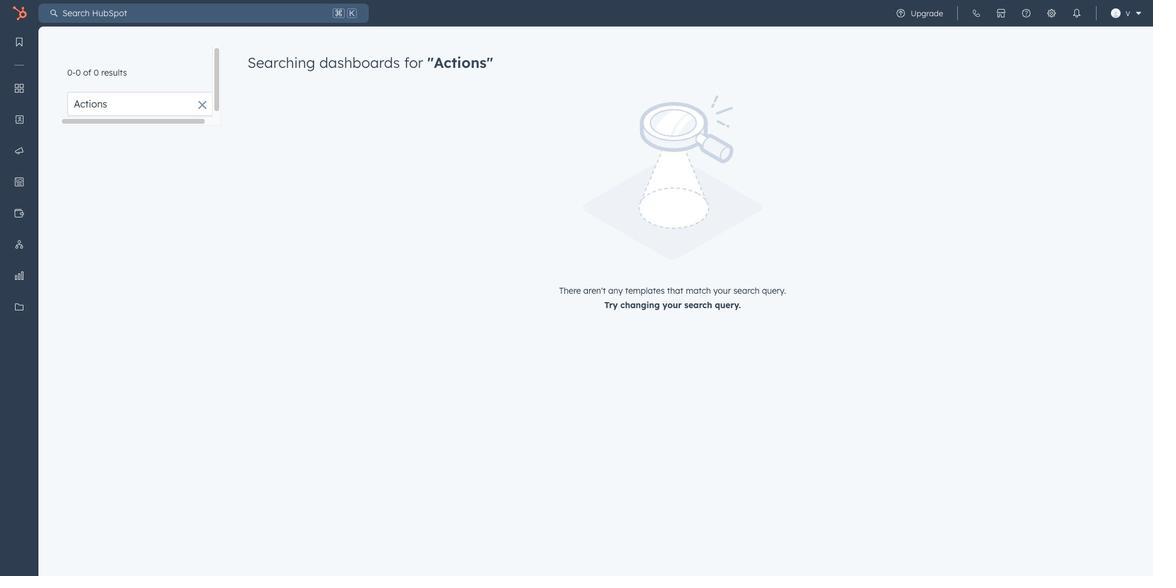 Task type: locate. For each thing, give the bounding box(es) containing it.
1 horizontal spatial menu
[[889, 0, 1147, 26]]

notifications image
[[1073, 8, 1082, 18]]

0 horizontal spatial menu
[[0, 26, 38, 546]]

menu
[[889, 0, 1147, 26], [0, 26, 38, 546]]

settings image
[[1048, 8, 1057, 18]]

Search search field
[[67, 92, 218, 116]]

bookmarks primary navigation item image
[[14, 37, 24, 47]]

alert
[[248, 96, 1098, 313]]

Search HubSpot search field
[[58, 4, 330, 23]]



Task type: describe. For each thing, give the bounding box(es) containing it.
help image
[[1022, 8, 1032, 18]]

clear input image
[[198, 101, 207, 111]]

jacob rogers image
[[1112, 8, 1122, 18]]

marketplaces image
[[997, 8, 1007, 18]]



Task type: vqa. For each thing, say whether or not it's contained in the screenshot.
search button
no



